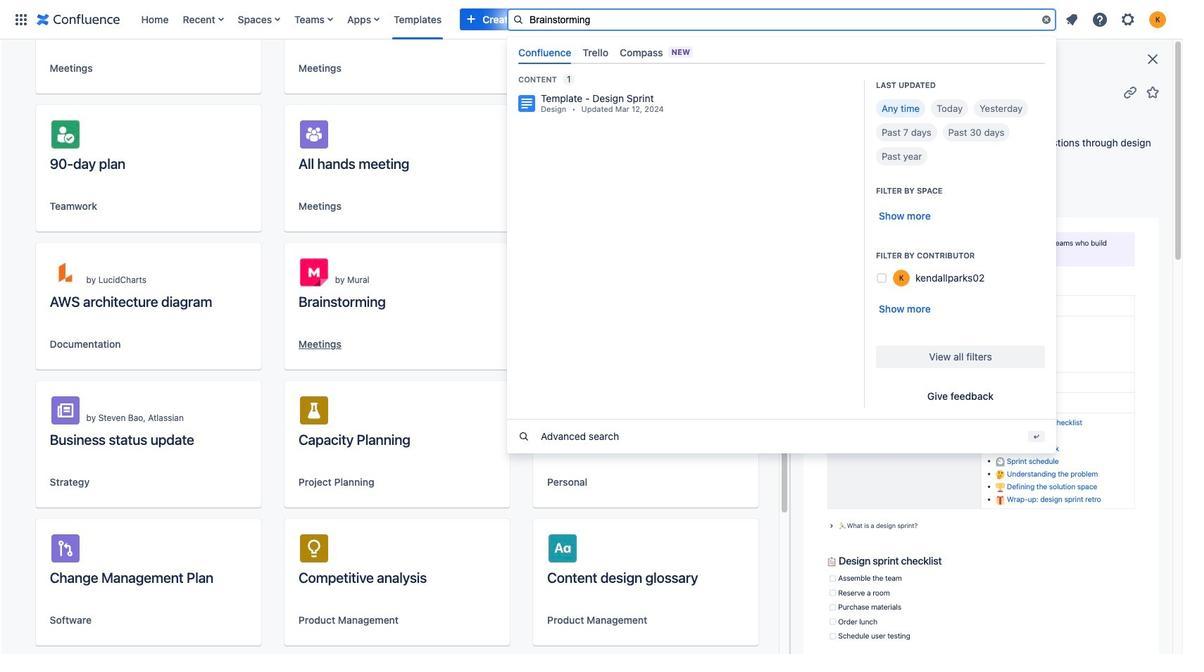 Task type: locate. For each thing, give the bounding box(es) containing it.
1 tab from the left
[[513, 41, 577, 64]]

0 horizontal spatial list
[[134, 0, 829, 39]]

clear search session image
[[1041, 14, 1053, 25]]

tab
[[513, 41, 577, 64], [577, 41, 614, 64]]

star design sprint image
[[1145, 83, 1162, 100]]

previous template image
[[798, 51, 815, 68]]

tab list
[[513, 41, 1051, 64]]

last updated option group
[[877, 99, 1046, 165]]

premium image
[[838, 14, 850, 25]]

list
[[134, 0, 829, 39], [1060, 7, 1175, 32]]

notification icon image
[[1064, 11, 1081, 28]]

None search field
[[507, 8, 1057, 31]]

group
[[804, 178, 966, 201]]

list for appswitcher icon
[[134, 0, 829, 39]]

help icon image
[[1092, 11, 1109, 28]]

search image
[[513, 14, 524, 25]]

global element
[[8, 0, 829, 39]]

1 horizontal spatial list
[[1060, 7, 1175, 32]]

Search Confluence field
[[507, 8, 1057, 31]]

confluence image
[[37, 11, 120, 28], [37, 11, 120, 28]]

banner
[[0, 0, 1184, 454]]



Task type: describe. For each thing, give the bounding box(es) containing it.
settings icon image
[[1120, 11, 1137, 28]]

share link image
[[1122, 83, 1139, 100]]

2 tab from the left
[[577, 41, 614, 64]]

close image
[[1145, 51, 1162, 68]]

next template image
[[824, 51, 840, 68]]

appswitcher icon image
[[13, 11, 30, 28]]

your profile and preferences image
[[1150, 11, 1167, 28]]

advanced search image
[[519, 431, 530, 442]]

list for premium icon
[[1060, 7, 1175, 32]]

page image
[[519, 95, 536, 112]]



Task type: vqa. For each thing, say whether or not it's contained in the screenshot.
1st tab from right
yes



